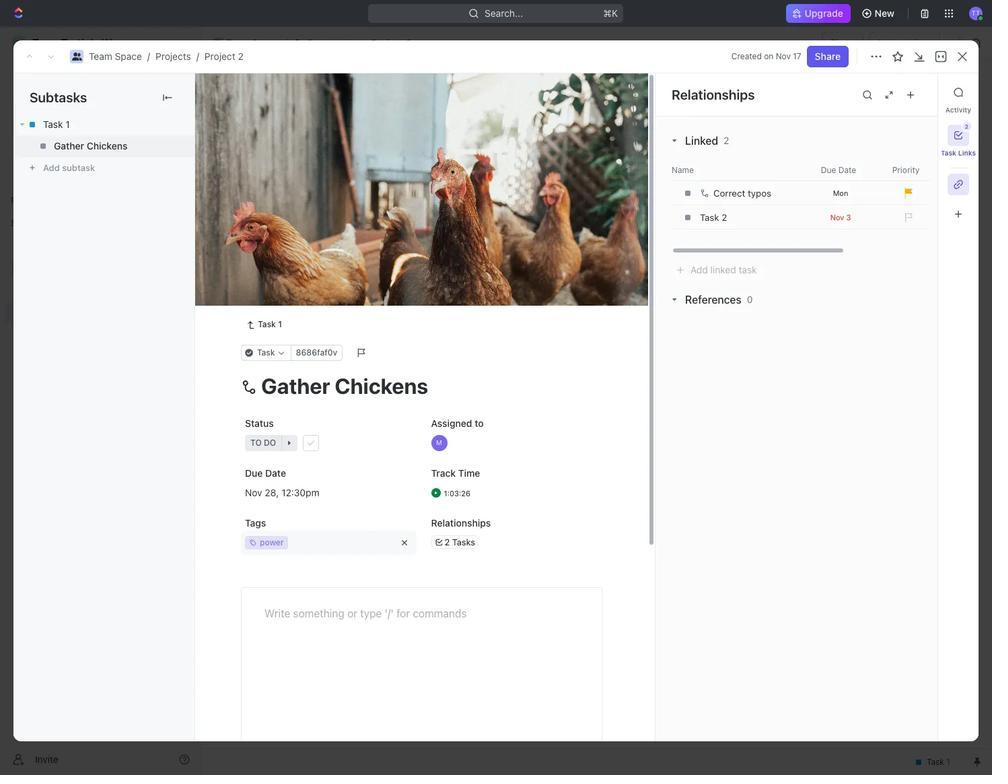 Task type: locate. For each thing, give the bounding box(es) containing it.
status
[[245, 418, 274, 429]]

calendar link
[[341, 121, 384, 140]]

0 horizontal spatial projects
[[156, 51, 191, 62]]

0 vertical spatial share
[[830, 37, 856, 48]]

invite
[[35, 753, 58, 765]]

0 horizontal spatial relationships
[[431, 517, 491, 529]]

add task down the task 2
[[271, 281, 311, 292]]

to do
[[250, 319, 276, 329], [251, 438, 276, 448]]

1 button for 2
[[303, 257, 321, 270]]

0 vertical spatial 1 button
[[301, 233, 320, 246]]

user group image up home link on the top
[[72, 53, 82, 61]]

0 horizontal spatial due
[[245, 468, 263, 479]]

track
[[431, 468, 456, 479]]

0 vertical spatial add task
[[895, 86, 936, 98]]

2
[[406, 37, 411, 48], [238, 51, 244, 62], [298, 80, 310, 102], [966, 123, 969, 130], [724, 135, 730, 146], [320, 190, 325, 200], [722, 212, 727, 223], [294, 258, 300, 269], [445, 537, 450, 547]]

2 vertical spatial nov
[[245, 487, 262, 498]]

references
[[686, 294, 742, 306]]

task 1 link up chickens
[[13, 114, 195, 135]]

change cover button
[[524, 279, 602, 301]]

nov 3 button
[[807, 212, 875, 222]]

gather chickens link
[[13, 135, 195, 157]]

1 vertical spatial project 2
[[234, 80, 314, 102]]

change cover
[[533, 284, 594, 295]]

automations
[[877, 37, 933, 48]]

1 vertical spatial share
[[815, 51, 841, 62]]

1 button right the task 2
[[303, 257, 321, 270]]

0 vertical spatial project
[[372, 37, 403, 48]]

tt
[[972, 9, 981, 17]]

to inside dropdown button
[[251, 438, 262, 448]]

do down status
[[264, 438, 276, 448]]

0 vertical spatial relationships
[[672, 87, 755, 102]]

to do down status
[[251, 438, 276, 448]]

0 vertical spatial project 2
[[372, 37, 411, 48]]

to do inside dropdown button
[[251, 438, 276, 448]]

1 vertical spatial nov
[[831, 212, 845, 221]]

do
[[263, 319, 276, 329], [264, 438, 276, 448]]

user group image inside sidebar navigation
[[14, 264, 24, 272]]

1 vertical spatial due
[[245, 468, 263, 479]]

team
[[226, 37, 250, 48], [89, 51, 112, 62]]

add task button down the task 2
[[265, 279, 317, 295]]

1 vertical spatial space
[[115, 51, 142, 62]]

0 vertical spatial to
[[250, 319, 261, 329]]

board link
[[248, 121, 278, 140]]

0 horizontal spatial nov
[[245, 487, 262, 498]]

0 vertical spatial nov
[[776, 51, 791, 61]]

0 horizontal spatial add task button
[[265, 279, 317, 295]]

task button
[[241, 345, 291, 361]]

0 horizontal spatial task 1 link
[[13, 114, 195, 135]]

relationships up 2 tasks in the left bottom of the page
[[431, 517, 491, 529]]

add left linked at the top right of page
[[691, 264, 708, 275]]

gantt link
[[455, 121, 482, 140]]

space
[[252, 37, 279, 48], [115, 51, 142, 62]]

add down the task 2
[[271, 281, 289, 292]]

new
[[875, 7, 895, 19]]

1 horizontal spatial projects link
[[291, 35, 347, 51]]

1 horizontal spatial space
[[252, 37, 279, 48]]

add task button down automations button
[[887, 81, 944, 103]]

0 horizontal spatial project 2 link
[[205, 51, 244, 62]]

Edit task name text field
[[241, 373, 603, 399]]

1 button down progress
[[301, 233, 320, 246]]

search...
[[485, 7, 524, 19]]

due
[[821, 165, 837, 175], [245, 468, 263, 479]]

2 inside 'link'
[[406, 37, 411, 48]]

3
[[847, 212, 851, 221]]

set priority image
[[898, 207, 919, 228]]

due for due date
[[821, 165, 837, 175]]

due left date
[[245, 468, 263, 479]]

2 horizontal spatial add task button
[[887, 81, 944, 103]]

share right "17"
[[815, 51, 841, 62]]

team space / projects / project 2
[[89, 51, 244, 62]]

home
[[32, 70, 58, 81]]

0 horizontal spatial team space link
[[89, 51, 142, 62]]

1 horizontal spatial team space link
[[209, 35, 283, 51]]

user group image
[[72, 53, 82, 61], [14, 264, 24, 272]]

due inside dropdown button
[[821, 165, 837, 175]]

nov left '3'
[[831, 212, 845, 221]]

correct typos
[[714, 188, 772, 199]]

favorites
[[11, 195, 46, 205]]

linked
[[686, 135, 719, 147]]

add down dashboards
[[43, 162, 60, 173]]

in
[[250, 190, 258, 200]]

add task button down calendar link
[[346, 187, 403, 203]]

m
[[436, 439, 442, 447]]

1 vertical spatial 1 button
[[303, 257, 321, 270]]

hide button
[[694, 155, 722, 171]]

2 inside linked 2
[[724, 135, 730, 146]]

projects link
[[291, 35, 347, 51], [156, 51, 191, 62]]

add
[[895, 86, 913, 98], [43, 162, 60, 173], [362, 190, 377, 200], [691, 264, 708, 275], [271, 281, 289, 292]]

team space link
[[209, 35, 283, 51], [89, 51, 142, 62]]

1 horizontal spatial task 1 link
[[241, 317, 288, 333]]

task
[[739, 264, 757, 275]]

task 1
[[43, 119, 70, 130], [271, 234, 299, 245], [258, 319, 282, 329]]

spaces
[[11, 218, 39, 228]]

task 1 link up the task dropdown button
[[241, 317, 288, 333]]

1 horizontal spatial add task
[[362, 190, 397, 200]]

tree
[[5, 234, 195, 416]]

0 vertical spatial add task button
[[887, 81, 944, 103]]

power
[[260, 538, 284, 548]]

project inside 'link'
[[372, 37, 403, 48]]

share down upgrade
[[830, 37, 856, 48]]

project
[[372, 37, 403, 48], [205, 51, 235, 62], [234, 80, 294, 102]]

1 horizontal spatial user group image
[[72, 53, 82, 61]]

share button right "17"
[[807, 46, 849, 67]]

task 1 up dashboards
[[43, 119, 70, 130]]

0
[[747, 294, 753, 305]]

team right user group image
[[226, 37, 250, 48]]

gather chickens
[[54, 140, 128, 152]]

task 1 up the task 2
[[271, 234, 299, 245]]

2 vertical spatial add task
[[271, 281, 311, 292]]

to up the task dropdown button
[[250, 319, 261, 329]]

nov left "17"
[[776, 51, 791, 61]]

relationships inside task sidebar content section
[[672, 87, 755, 102]]

add subtask button
[[13, 157, 195, 178]]

2 vertical spatial task 1
[[258, 319, 282, 329]]

task inside dropdown button
[[257, 348, 275, 358]]

pm
[[306, 487, 320, 498]]

inbox link
[[5, 88, 195, 110]]

task 1 up the task dropdown button
[[258, 319, 282, 329]]

on
[[764, 51, 774, 61]]

project 2
[[372, 37, 411, 48], [234, 80, 314, 102]]

relationships up linked 2
[[672, 87, 755, 102]]

assignees
[[561, 158, 601, 168]]

power list
[[241, 531, 417, 555]]

nov left 28
[[245, 487, 262, 498]]

1 vertical spatial do
[[264, 438, 276, 448]]

0 vertical spatial task 1 link
[[13, 114, 195, 135]]

1 vertical spatial projects
[[156, 51, 191, 62]]

1 vertical spatial to do
[[251, 438, 276, 448]]

subtask
[[62, 162, 95, 173]]

table
[[409, 124, 432, 136]]

list
[[302, 124, 319, 136]]

1 vertical spatial task 1 link
[[241, 317, 288, 333]]

0 horizontal spatial space
[[115, 51, 142, 62]]

0 horizontal spatial team
[[89, 51, 112, 62]]

nov inside dropdown button
[[831, 212, 845, 221]]

to do up the task dropdown button
[[250, 319, 276, 329]]

nov for nov 28 , 12:30 pm
[[245, 487, 262, 498]]

1 vertical spatial user group image
[[14, 264, 24, 272]]

due left the date
[[821, 165, 837, 175]]

2 horizontal spatial nov
[[831, 212, 845, 221]]

task
[[916, 86, 936, 98], [43, 119, 63, 130], [941, 149, 957, 157], [379, 190, 397, 200], [271, 234, 292, 245], [271, 258, 292, 269], [291, 281, 311, 292], [258, 319, 276, 329], [257, 348, 275, 358]]

add task button
[[887, 81, 944, 103], [346, 187, 403, 203], [265, 279, 317, 295]]

1 horizontal spatial add task button
[[346, 187, 403, 203]]

1 horizontal spatial team
[[226, 37, 250, 48]]

17
[[793, 51, 802, 61]]

add task
[[895, 86, 936, 98], [362, 190, 397, 200], [271, 281, 311, 292]]

0 vertical spatial do
[[263, 319, 276, 329]]

add task down calendar at the left of page
[[362, 190, 397, 200]]

‎task 2
[[700, 212, 727, 223]]

2 horizontal spatial add task
[[895, 86, 936, 98]]

do inside to do dropdown button
[[264, 438, 276, 448]]

mon
[[833, 188, 849, 197]]

1 vertical spatial relationships
[[431, 517, 491, 529]]

space up home link on the top
[[115, 51, 142, 62]]

0 vertical spatial space
[[252, 37, 279, 48]]

do up the task dropdown button
[[263, 319, 276, 329]]

0 horizontal spatial add task
[[271, 281, 311, 292]]

dashboards link
[[5, 134, 195, 156]]

change
[[533, 284, 567, 295]]

1 horizontal spatial project 2
[[372, 37, 411, 48]]

2 vertical spatial project
[[234, 80, 294, 102]]

to down status
[[251, 438, 262, 448]]

0 vertical spatial team
[[226, 37, 250, 48]]

1 horizontal spatial due
[[821, 165, 837, 175]]

home link
[[5, 65, 195, 87]]

0 vertical spatial to do
[[250, 319, 276, 329]]

tasks
[[452, 537, 475, 547]]

0 horizontal spatial user group image
[[14, 264, 24, 272]]

assigned
[[431, 418, 472, 429]]

nov for nov 3
[[831, 212, 845, 221]]

1 horizontal spatial projects
[[308, 37, 343, 48]]

1 vertical spatial team
[[89, 51, 112, 62]]

user group image down 'spaces'
[[14, 264, 24, 272]]

due for due date
[[245, 468, 263, 479]]

task 1 link
[[13, 114, 195, 135], [241, 317, 288, 333]]

share button down upgrade
[[822, 32, 864, 54]]

automations button
[[870, 33, 940, 53]]

assigned to
[[431, 418, 484, 429]]

team up home link on the top
[[89, 51, 112, 62]]

1 horizontal spatial relationships
[[672, 87, 755, 102]]

space right user group image
[[252, 37, 279, 48]]

to right assigned on the left of page
[[475, 418, 484, 429]]

new button
[[856, 3, 903, 24]]

/
[[285, 37, 288, 48], [349, 37, 352, 48], [147, 51, 150, 62], [196, 51, 199, 62]]

to
[[250, 319, 261, 329], [475, 418, 484, 429], [251, 438, 262, 448]]

‎task 2 link
[[697, 206, 804, 229]]

0 vertical spatial due
[[821, 165, 837, 175]]

2 vertical spatial to
[[251, 438, 262, 448]]

add task down automations button
[[895, 86, 936, 98]]



Task type: describe. For each thing, give the bounding box(es) containing it.
gather
[[54, 140, 84, 152]]

team for team space
[[226, 37, 250, 48]]

add linked task button
[[676, 264, 757, 275]]

priority button
[[874, 165, 941, 175]]

board
[[251, 124, 278, 136]]

due date
[[245, 468, 286, 479]]

correct typos link
[[697, 182, 804, 205]]

space for team space / projects / project 2
[[115, 51, 142, 62]]

upgrade
[[806, 7, 844, 19]]

tree inside sidebar navigation
[[5, 234, 195, 416]]

0 vertical spatial user group image
[[72, 53, 82, 61]]

assignees button
[[544, 155, 607, 171]]

task links
[[941, 149, 977, 157]]

progress
[[260, 190, 304, 200]]

chickens
[[87, 140, 128, 152]]

0 horizontal spatial project 2
[[234, 80, 314, 102]]

created on nov 17
[[732, 51, 802, 61]]

1 vertical spatial project
[[205, 51, 235, 62]]

2 vertical spatial add task button
[[265, 279, 317, 295]]

share for 'share' button to the right of "17"
[[815, 51, 841, 62]]

linked
[[711, 264, 737, 275]]

add down calendar link
[[362, 190, 377, 200]]

Search tasks... text field
[[825, 153, 960, 173]]

task 2
[[271, 258, 300, 269]]

track time
[[431, 468, 480, 479]]

activity
[[946, 106, 972, 114]]

power button
[[241, 531, 417, 555]]

task sidebar navigation tab list
[[941, 81, 977, 225]]

2 button
[[948, 123, 972, 146]]

1 horizontal spatial nov
[[776, 51, 791, 61]]

space for team space
[[252, 37, 279, 48]]

add subtask
[[43, 162, 95, 173]]

share for 'share' button underneath upgrade
[[830, 37, 856, 48]]

time
[[458, 468, 480, 479]]

linked 2
[[686, 135, 730, 147]]

2 tasks
[[445, 537, 475, 547]]

add down automations button
[[895, 86, 913, 98]]

date
[[839, 165, 857, 175]]

task inside tab list
[[941, 149, 957, 157]]

list link
[[300, 121, 319, 140]]

cover
[[569, 284, 594, 295]]

correct
[[714, 188, 746, 199]]

gantt
[[457, 124, 482, 136]]

date
[[265, 468, 286, 479]]

created
[[732, 51, 762, 61]]

1 vertical spatial to
[[475, 418, 484, 429]]

‎task
[[700, 212, 720, 223]]

table link
[[406, 121, 432, 140]]

add inside "button"
[[43, 162, 60, 173]]

1 vertical spatial task 1
[[271, 234, 299, 245]]

28
[[265, 487, 276, 498]]

1:03:26
[[444, 489, 471, 498]]

due date button
[[807, 165, 874, 175]]

change cover button
[[524, 279, 602, 301]]

2 inside button
[[966, 123, 969, 130]]

tags
[[245, 517, 266, 529]]

user group image
[[214, 40, 222, 46]]

team space
[[226, 37, 279, 48]]

inbox
[[32, 93, 56, 104]]

reposition
[[469, 284, 516, 295]]

due date
[[821, 165, 857, 175]]

in progress
[[250, 190, 304, 200]]

add inside task sidebar content section
[[691, 264, 708, 275]]

set priority element
[[898, 207, 919, 228]]

name
[[672, 165, 694, 175]]

8686faf0v button
[[291, 345, 343, 361]]

0 vertical spatial projects
[[308, 37, 343, 48]]

docs
[[32, 116, 55, 127]]

hide
[[699, 158, 717, 168]]

favorites button
[[5, 193, 52, 209]]

reposition button
[[460, 279, 524, 301]]

1:03:26 button
[[427, 481, 603, 505]]

8686faf0v
[[296, 348, 337, 358]]

1 button for 1
[[301, 233, 320, 246]]

0 vertical spatial task 1
[[43, 119, 70, 130]]

to do button
[[241, 431, 417, 455]]

m button
[[427, 431, 603, 455]]

12:30
[[282, 487, 306, 498]]

links
[[959, 149, 977, 157]]

task sidebar content section
[[653, 73, 993, 741]]

references 0
[[686, 294, 753, 306]]

calendar
[[344, 124, 384, 136]]

tt button
[[966, 3, 987, 24]]

⌘k
[[604, 7, 619, 19]]

priority
[[893, 165, 920, 175]]

mon button
[[807, 188, 875, 198]]

nov 28 , 12:30 pm
[[245, 487, 320, 498]]

1 vertical spatial add task
[[362, 190, 397, 200]]

,
[[276, 487, 279, 498]]

dashboards
[[32, 139, 85, 150]]

1 vertical spatial add task button
[[346, 187, 403, 203]]

docs link
[[5, 111, 195, 133]]

team for team space / projects / project 2
[[89, 51, 112, 62]]

sidebar navigation
[[0, 27, 201, 775]]

1 horizontal spatial project 2 link
[[355, 35, 415, 51]]

nov 3
[[831, 212, 851, 221]]

0 horizontal spatial projects link
[[156, 51, 191, 62]]

upgrade link
[[787, 4, 851, 23]]

subtasks
[[30, 90, 87, 105]]



Task type: vqa. For each thing, say whether or not it's contained in the screenshot.
"pm"
yes



